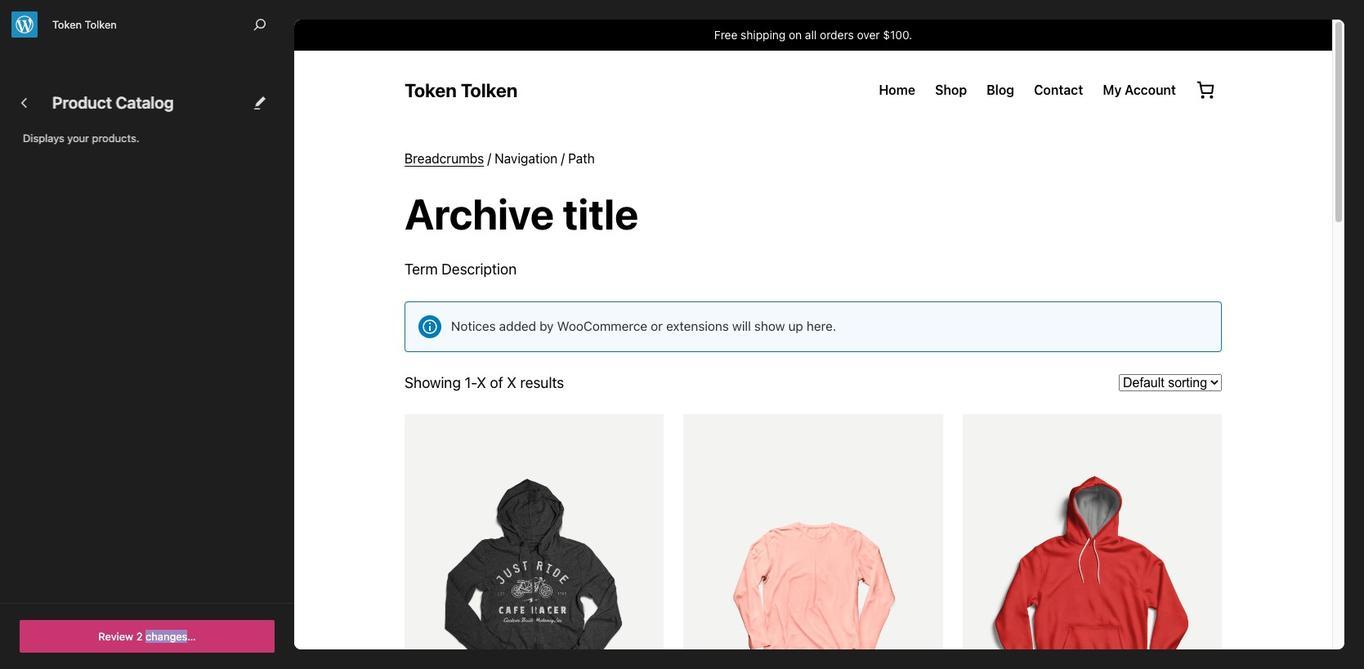 Task type: locate. For each thing, give the bounding box(es) containing it.
token
[[52, 18, 82, 31]]

products.
[[92, 132, 139, 145]]

review 2 changes…
[[98, 630, 196, 644]]

review
[[98, 630, 133, 644]]

open command palette image
[[250, 15, 270, 34]]

product catalog
[[52, 93, 174, 112]]

back image
[[15, 93, 34, 113]]



Task type: vqa. For each thing, say whether or not it's contained in the screenshot.
the Edit image
yes



Task type: describe. For each thing, give the bounding box(es) containing it.
edit image
[[250, 93, 270, 113]]

catalog
[[116, 93, 174, 112]]

your
[[67, 132, 89, 145]]

token tolken
[[52, 18, 117, 31]]

displays your products.
[[23, 132, 139, 145]]

site icon image
[[11, 11, 38, 37]]

review 2 changes… button
[[20, 621, 275, 653]]

tolken
[[85, 18, 117, 31]]

changes…
[[146, 630, 196, 644]]

product
[[52, 93, 112, 112]]

displays
[[23, 132, 64, 145]]

2
[[136, 630, 143, 644]]



